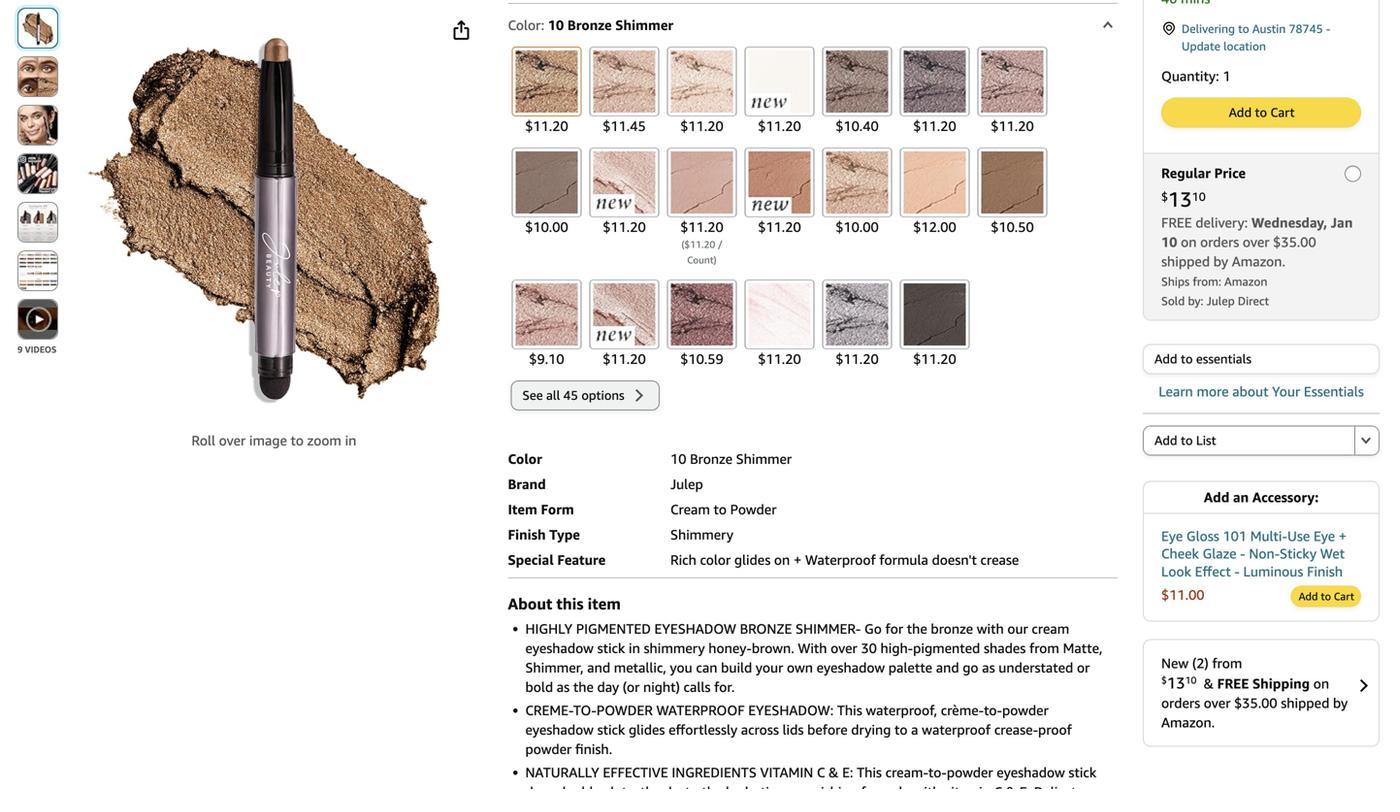 Task type: describe. For each thing, give the bounding box(es) containing it.
our
[[1008, 621, 1029, 637]]

glides inside about this item highly pigmented eyeshadow bronze shimmer- go for the bronze with our cream eyeshadow stick in shimmery honey-brown. with over 30 high-pigmented shades from matte, shimmer, and metallic, you can build your own eyeshadow palette and go as understated or bold as the day (or night) calls for. creme-to-powder waterproof eyeshadow: this waterproof, crème-to-powder eyeshadow stick glides effortlessly across lids before drying to a waterproof crease-proof powder finish. naturally effective ingredients vitamin c & e: this cream-to-powder eyeshadow stick does double-duty, thanks to the hydrating, nourishing formula with vitamin c & e. delicat
[[629, 722, 665, 738]]

0 vertical spatial with
[[977, 621, 1004, 637]]

finish.
[[576, 741, 613, 757]]

0 horizontal spatial to-
[[929, 764, 947, 780]]

shades
[[984, 640, 1026, 656]]

$11.20 for 05 smoky amethyst shimmer image
[[914, 118, 957, 134]]

1 vertical spatial bronze
[[690, 451, 733, 467]]

waterproof
[[922, 722, 991, 738]]

0 vertical spatial finish
[[508, 527, 546, 543]]

rich color glides on + waterproof formula doesn't crease
[[671, 552, 1020, 568]]

naturally
[[526, 764, 600, 780]]

over right roll
[[219, 432, 246, 448]]

$11.20 submit for 21 charcoal matte image
[[896, 277, 974, 372]]

9 videos
[[17, 344, 57, 355]]

$ inside new (2) from $ 13 10
[[1162, 675, 1168, 686]]

accessory:
[[1253, 489, 1319, 505]]

2 vertical spatial the
[[702, 784, 723, 789]]

2 eye from the left
[[1314, 528, 1336, 544]]

cream
[[1032, 621, 1070, 637]]

add to cart
[[1299, 590, 1355, 603]]

image
[[249, 432, 287, 448]]

(or
[[623, 679, 640, 695]]

$11.20 submit for the 02 pearl shimmer image
[[663, 44, 741, 139]]

add for add an accessory:
[[1205, 489, 1230, 505]]

color:
[[508, 17, 545, 33]]

06 mink mauve metallic image
[[982, 50, 1044, 112]]

eyeshadow up shimmer, at the left bottom of page
[[526, 640, 594, 656]]

powder
[[731, 501, 777, 517]]

$11.20 submit for 05 smoky amethyst shimmer image
[[896, 44, 974, 139]]

1 horizontal spatial powder
[[947, 764, 994, 780]]

brown.
[[752, 640, 795, 656]]

$11.20 submit for 10 bronze shimmer image
[[508, 44, 586, 139]]

$11.20 for 17 russet shimmer image
[[603, 351, 646, 367]]

add to list
[[1155, 433, 1217, 448]]

2 and from the left
[[937, 660, 960, 676]]

rich
[[671, 552, 697, 568]]

10 inside regular price $ 13 10
[[1193, 190, 1206, 203]]

to inside option
[[1181, 433, 1193, 448]]

delivering to austin 78745 - update location
[[1182, 22, 1331, 53]]

$10.00 submit for 12 sand shimmer "image"
[[819, 145, 896, 240]]

understated
[[999, 660, 1074, 676]]

your
[[1273, 383, 1301, 399]]

$10.00 for "06 stone matte" image
[[525, 219, 569, 235]]

to inside button
[[1181, 351, 1193, 366]]

06 stone matte image
[[516, 151, 578, 213]]

highly
[[526, 621, 573, 637]]

drying
[[852, 722, 891, 738]]

radio inactive image
[[1345, 166, 1362, 182]]

Add to Cart submit
[[1293, 587, 1361, 606]]

1 vertical spatial julep
[[671, 476, 704, 492]]

roll over image to zoom in
[[192, 432, 357, 448]]

$10.50 submit
[[974, 145, 1052, 240]]

sold
[[1162, 294, 1186, 308]]

0 vertical spatial this
[[838, 702, 863, 718]]

0 horizontal spatial powder
[[526, 741, 572, 757]]

regular
[[1162, 165, 1211, 181]]

1 and from the left
[[588, 660, 611, 676]]

special feature
[[508, 552, 606, 568]]

16 rose shimmer image
[[516, 283, 578, 345]]

1 vertical spatial this
[[857, 764, 882, 780]]

own
[[787, 660, 813, 676]]

shimmer,
[[526, 660, 584, 676]]

eyeshadow down 30
[[817, 660, 885, 676]]

1 vertical spatial the
[[574, 679, 594, 695]]

1 vertical spatial c
[[995, 784, 1003, 789]]

add for add to list
[[1155, 433, 1178, 448]]

doesn't
[[932, 552, 977, 568]]

more
[[1197, 383, 1229, 399]]

13 desert matte image
[[904, 151, 966, 213]]

Add to List submit
[[1144, 427, 1355, 455]]

10 inside new (2) from $ 13 10
[[1186, 675, 1197, 686]]

go
[[865, 621, 882, 637]]

regular price $ 13 10
[[1162, 165, 1247, 211]]

17 russet shimmer image
[[594, 283, 656, 345]]

101
[[1224, 528, 1247, 544]]

10 up cream
[[671, 451, 687, 467]]

use
[[1288, 528, 1311, 544]]

+ inside eye gloss 101 multi-use eye + cheek glaze - non-sticky wet look effect - luminous finish
[[1339, 528, 1347, 544]]

add an accessory:
[[1205, 489, 1319, 505]]

glaze
[[1203, 546, 1237, 562]]

with
[[798, 640, 828, 656]]

0 horizontal spatial bronze
[[568, 17, 612, 33]]

cream-
[[886, 764, 929, 780]]

cream to powder
[[671, 501, 777, 517]]

options
[[582, 388, 625, 403]]

crease
[[981, 552, 1020, 568]]

2 vertical spatial -
[[1235, 563, 1240, 579]]

from inside new (2) from $ 13 10
[[1213, 655, 1243, 671]]

08 golden rose shimmer image
[[594, 151, 656, 213]]

0 vertical spatial to-
[[984, 702, 1003, 718]]

shimmery
[[644, 640, 705, 656]]

05 smoky amethyst shimmer image
[[904, 50, 966, 112]]

quantity: 1 add to cart
[[1162, 68, 1295, 120]]

$11.20 submit for 11 hazelnut matte image
[[741, 145, 819, 240]]

an
[[1234, 489, 1249, 505]]

non-
[[1250, 546, 1280, 562]]

orders for &
[[1162, 695, 1201, 711]]

form
[[541, 501, 574, 517]]

nourishing
[[792, 784, 858, 789]]

amazon. for free delivery:
[[1233, 253, 1286, 269]]

about this item highly pigmented eyeshadow bronze shimmer- go for the bronze with our cream eyeshadow stick in shimmery honey-brown. with over 30 high-pigmented shades from matte, shimmer, and metallic, you can build your own eyeshadow palette and go as understated or bold as the day (or night) calls for. creme-to-powder waterproof eyeshadow: this waterproof, crème-to-powder eyeshadow stick glides effortlessly across lids before drying to a waterproof crease-proof powder finish. naturally effective ingredients vitamin c & e: this cream-to-powder eyeshadow stick does double-duty, thanks to the hydrating, nourishing formula with vitamin c & e. delicat
[[508, 595, 1103, 789]]

wednesday, jan 10
[[1162, 215, 1354, 250]]

honey-
[[709, 640, 752, 656]]

- inside delivering to austin 78745 - update location
[[1327, 22, 1331, 35]]

multi-
[[1251, 528, 1288, 544]]

crème-
[[941, 702, 984, 718]]

$11.20 for 20 smoky grey shimmer image at the top right
[[836, 351, 879, 367]]

$11.20 up ($11.20
[[681, 219, 724, 235]]

2 vertical spatial stick
[[1069, 764, 1097, 780]]

$10.50
[[991, 219, 1034, 235]]

$9.10 submit
[[508, 277, 586, 372]]

pigmented
[[576, 621, 651, 637]]

1 vertical spatial &
[[829, 764, 839, 780]]

cheek
[[1162, 546, 1200, 562]]

add for add to cart
[[1299, 590, 1319, 603]]

cart inside quantity: 1 add to cart
[[1271, 105, 1295, 120]]

$11.20 for 10 bronze shimmer image
[[525, 118, 569, 134]]

on orders over $35.00 shipped by amazon. for free delivery:
[[1162, 234, 1317, 269]]

1 vertical spatial free
[[1218, 676, 1250, 692]]

1 vertical spatial on
[[775, 552, 790, 568]]

03 snowfall matte image
[[749, 50, 811, 112]]

waterproof,
[[866, 702, 938, 718]]

1 horizontal spatial as
[[983, 660, 996, 676]]

13 inside regular price $ 13 10
[[1169, 187, 1193, 211]]

across
[[741, 722, 779, 738]]

vitamin
[[761, 764, 814, 780]]

09 putty matte image
[[671, 151, 733, 213]]

to left a at the bottom of page
[[895, 722, 908, 738]]

$11.20 for 21 charcoal matte image
[[914, 351, 957, 367]]

delivery:
[[1196, 215, 1249, 231]]

count)
[[687, 254, 717, 265]]

add to cart button
[[1163, 99, 1361, 127]]

$11.20 submit for "19 blush pink metallic" 'image'
[[741, 277, 819, 372]]

$11.20 ($11.20 / count)
[[681, 219, 724, 265]]

by for free shipping
[[1334, 695, 1349, 711]]

learn more about your essentials link
[[1159, 383, 1365, 399]]

go
[[963, 660, 979, 676]]

0 horizontal spatial in
[[345, 432, 357, 448]]

sticky
[[1280, 546, 1317, 562]]

austin
[[1253, 22, 1287, 35]]

you
[[670, 660, 693, 676]]

(2)
[[1193, 655, 1209, 671]]

update
[[1182, 39, 1221, 53]]

$11.20 submit for 03 snowfall matte image
[[741, 44, 819, 139]]

0 horizontal spatial c
[[817, 764, 826, 780]]

new (2) from $ 13 10
[[1162, 655, 1243, 692]]

ships
[[1162, 275, 1190, 288]]

01 champagne shimmer image
[[594, 50, 656, 112]]

can
[[696, 660, 718, 676]]

to left the zoom
[[291, 432, 304, 448]]

roll
[[192, 432, 215, 448]]

selected color is 10 bronze shimmer. tap to collapse. element
[[508, 4, 1118, 44]]

double-
[[558, 784, 606, 789]]

free delivery:
[[1162, 215, 1252, 231]]

shimmer inside "selected color is 10 bronze shimmer. tap to collapse." element
[[616, 17, 674, 33]]

to down ingredients
[[686, 784, 699, 789]]

add to list option group
[[1144, 426, 1380, 456]]

build
[[721, 660, 753, 676]]

creme-
[[526, 702, 574, 718]]

by:
[[1189, 294, 1204, 308]]

0 vertical spatial free
[[1162, 215, 1193, 231]]

$11.20 for the 02 pearl shimmer image
[[681, 118, 724, 134]]

2 horizontal spatial &
[[1204, 676, 1214, 692]]

to inside quantity: 1 add to cart
[[1256, 105, 1268, 120]]



Task type: locate. For each thing, give the bounding box(es) containing it.
1 vertical spatial as
[[557, 679, 570, 695]]

10 inside wednesday, jan 10
[[1162, 234, 1178, 250]]

None radio
[[1355, 426, 1380, 456]]

1 horizontal spatial amazon.
[[1233, 253, 1286, 269]]

shipped for wednesday, jan 10
[[1162, 253, 1211, 269]]

about
[[508, 595, 553, 613]]

$11.20 submit left the "06 mink mauve metallic" image
[[896, 44, 974, 139]]

$11.20 down 10 bronze shimmer image
[[525, 118, 569, 134]]

0 vertical spatial the
[[907, 621, 928, 637]]

- right 78745 on the right of the page
[[1327, 22, 1331, 35]]

from
[[1030, 640, 1060, 656], [1213, 655, 1243, 671]]

0 vertical spatial &
[[1204, 676, 1214, 692]]

stick down powder
[[598, 722, 626, 738]]

add left list
[[1155, 433, 1178, 448]]

0 vertical spatial julep
[[1207, 294, 1235, 308]]

1 vertical spatial -
[[1241, 546, 1246, 562]]

$10.40
[[836, 118, 879, 134]]

0 horizontal spatial +
[[794, 552, 802, 568]]

bronze right color:
[[568, 17, 612, 33]]

1 vertical spatial finish
[[1308, 563, 1344, 579]]

Add to List radio
[[1144, 426, 1355, 456]]

1 vertical spatial cart
[[1335, 590, 1355, 603]]

and up day
[[588, 660, 611, 676]]

$35.00 for free delivery:
[[1274, 234, 1317, 250]]

& free shipping
[[1204, 676, 1311, 692]]

0 vertical spatial cart
[[1271, 105, 1295, 120]]

or
[[1077, 660, 1090, 676]]

0 vertical spatial +
[[1339, 528, 1347, 544]]

and down pigmented
[[937, 660, 960, 676]]

$10.00
[[525, 219, 569, 235], [836, 219, 879, 235]]

0 horizontal spatial shipped
[[1162, 253, 1211, 269]]

1 horizontal spatial $10.00
[[836, 219, 879, 235]]

19 blush pink metallic image
[[749, 283, 811, 345]]

1 horizontal spatial -
[[1241, 546, 1246, 562]]

color
[[508, 451, 542, 467]]

+ up wet on the right bottom
[[1339, 528, 1347, 544]]

& left e:
[[829, 764, 839, 780]]

on for new (2) from
[[1314, 676, 1330, 692]]

$10.00 for 12 sand shimmer "image"
[[836, 219, 879, 235]]

2 $10.00 from the left
[[836, 219, 879, 235]]

$11.20 down 03 snowfall matte image
[[758, 118, 802, 134]]

0 horizontal spatial cart
[[1271, 105, 1295, 120]]

shipped for free shipping
[[1282, 695, 1330, 711]]

1 horizontal spatial with
[[977, 621, 1004, 637]]

0 horizontal spatial by
[[1214, 253, 1229, 269]]

($11.20
[[682, 239, 716, 250]]

to inside delivering to austin 78745 - update location
[[1239, 22, 1250, 35]]

1 horizontal spatial and
[[937, 660, 960, 676]]

$11.20 submit left 20 smoky grey shimmer image at the top right
[[741, 277, 819, 372]]

13 down regular
[[1169, 187, 1193, 211]]

over
[[1243, 234, 1270, 250], [219, 432, 246, 448], [831, 640, 858, 656], [1204, 695, 1231, 711]]

0 horizontal spatial and
[[588, 660, 611, 676]]

& down (2)
[[1204, 676, 1214, 692]]

$11.20 submit down color:
[[508, 44, 586, 139]]

1 horizontal spatial &
[[1006, 784, 1016, 789]]

2 $10.00 submit from the left
[[819, 145, 896, 240]]

to- up the 'crease-'
[[984, 702, 1003, 718]]

45
[[564, 388, 578, 403]]

crease-
[[995, 722, 1039, 738]]

1 $10.00 submit from the left
[[508, 145, 586, 240]]

to down wet on the right bottom
[[1322, 590, 1332, 603]]

c left e.
[[995, 784, 1003, 789]]

glides right the color
[[735, 552, 771, 568]]

add to essentials
[[1155, 351, 1252, 366]]

1 vertical spatial 13
[[1168, 674, 1186, 692]]

powder up vitamin
[[947, 764, 994, 780]]

over inside about this item highly pigmented eyeshadow bronze shimmer- go for the bronze with our cream eyeshadow stick in shimmery honey-brown. with over 30 high-pigmented shades from matte, shimmer, and metallic, you can build your own eyeshadow palette and go as understated or bold as the day (or night) calls for. creme-to-powder waterproof eyeshadow: this waterproof, crème-to-powder eyeshadow stick glides effortlessly across lids before drying to a waterproof crease-proof powder finish. naturally effective ingredients vitamin c & e: this cream-to-powder eyeshadow stick does double-duty, thanks to the hydrating, nourishing formula with vitamin c & e. delicat
[[831, 640, 858, 656]]

on down free delivery:
[[1181, 234, 1197, 250]]

1 horizontal spatial shimmer
[[736, 451, 792, 467]]

1 horizontal spatial finish
[[1308, 563, 1344, 579]]

as
[[983, 660, 996, 676], [557, 679, 570, 695]]

12 sand shimmer image
[[827, 151, 889, 213]]

$11.20 submit left 21 charcoal matte image
[[819, 277, 896, 372]]

zoom
[[307, 432, 342, 448]]

about
[[1233, 383, 1269, 399]]

matte,
[[1064, 640, 1103, 656]]

from right (2)
[[1213, 655, 1243, 671]]

by for wednesday, jan 10
[[1214, 253, 1229, 269]]

18 orchid shimmer image
[[671, 283, 733, 345]]

for
[[886, 621, 904, 637]]

to down location at the top of the page
[[1256, 105, 1268, 120]]

0 vertical spatial as
[[983, 660, 996, 676]]

1 horizontal spatial +
[[1339, 528, 1347, 544]]

1 vertical spatial $35.00
[[1235, 695, 1278, 711]]

10 bronze shimmer image
[[516, 50, 578, 112]]

2 horizontal spatial -
[[1327, 22, 1331, 35]]

&
[[1204, 676, 1214, 692], [829, 764, 839, 780], [1006, 784, 1016, 789]]

+ left waterproof
[[794, 552, 802, 568]]

$11.20 submit down '$11.45' on the top left
[[586, 145, 663, 240]]

$35.00 for &
[[1235, 695, 1278, 711]]

10 down (2)
[[1186, 675, 1197, 686]]

$11.20 submit for 17 russet shimmer image
[[586, 277, 663, 372]]

on orders over $35.00 shipped by amazon. up "amazon"
[[1162, 234, 1317, 269]]

$11.20 submit right 01 champagne shimmer image
[[663, 44, 741, 139]]

1 vertical spatial $
[[1162, 675, 1168, 686]]

jan
[[1332, 215, 1354, 231]]

1 vertical spatial shipped
[[1282, 695, 1330, 711]]

this right e:
[[857, 764, 882, 780]]

1 vertical spatial +
[[794, 552, 802, 568]]

0 horizontal spatial finish
[[508, 527, 546, 543]]

with down cream-
[[914, 784, 941, 789]]

$10.00 down 12 sand shimmer "image"
[[836, 219, 879, 235]]

$11.20 submit right 09 putty matte "image"
[[741, 145, 819, 240]]

amazon. up "amazon"
[[1233, 253, 1286, 269]]

the down ingredients
[[702, 784, 723, 789]]

powder
[[1003, 702, 1049, 718], [526, 741, 572, 757], [947, 764, 994, 780]]

formula left doesn't
[[880, 552, 929, 568]]

eye up wet on the right bottom
[[1314, 528, 1336, 544]]

0 horizontal spatial with
[[914, 784, 941, 789]]

14 ginger matte image
[[982, 151, 1044, 213]]

- right effect
[[1235, 563, 1240, 579]]

$11.20 for 03 snowfall matte image
[[758, 118, 802, 134]]

$11.20 down the 02 pearl shimmer image
[[681, 118, 724, 134]]

0 vertical spatial shimmer
[[616, 17, 674, 33]]

over down new (2) from $ 13 10
[[1204, 695, 1231, 711]]

on right shipping
[[1314, 676, 1330, 692]]

shipped up 'ships'
[[1162, 253, 1211, 269]]

cart down delivering to austin 78745 - update location link
[[1271, 105, 1295, 120]]

0 vertical spatial in
[[345, 432, 357, 448]]

on for regular price
[[1181, 234, 1197, 250]]

0 horizontal spatial $10.00 submit
[[508, 145, 586, 240]]

cart
[[1271, 105, 1295, 120], [1335, 590, 1355, 603]]

to-
[[984, 702, 1003, 718], [929, 764, 947, 780]]

$35.00 down & free shipping in the right of the page
[[1235, 695, 1278, 711]]

metallic,
[[614, 660, 667, 676]]

from inside about this item highly pigmented eyeshadow bronze shimmer- go for the bronze with our cream eyeshadow stick in shimmery honey-brown. with over 30 high-pigmented shades from matte, shimmer, and metallic, you can build your own eyeshadow palette and go as understated or bold as the day (or night) calls for. creme-to-powder waterproof eyeshadow: this waterproof, crème-to-powder eyeshadow stick glides effortlessly across lids before drying to a waterproof crease-proof powder finish. naturally effective ingredients vitamin c & e: this cream-to-powder eyeshadow stick does double-duty, thanks to the hydrating, nourishing formula with vitamin c & e. delicat
[[1030, 640, 1060, 656]]

eyeshadow:
[[749, 702, 834, 718]]

color: 10 bronze shimmer
[[508, 17, 674, 33]]

1 vertical spatial in
[[629, 640, 641, 656]]

1 horizontal spatial on
[[1181, 234, 1197, 250]]

bronze
[[931, 621, 974, 637]]

1 on orders over $35.00 shipped by amazon. from the top
[[1162, 234, 1317, 269]]

direct
[[1238, 294, 1270, 308]]

1 $ from the top
[[1162, 190, 1169, 203]]

on orders over $35.00 shipped by amazon. down (2)
[[1162, 676, 1349, 731]]

color
[[700, 552, 731, 568]]

1 vertical spatial on orders over $35.00 shipped by amazon.
[[1162, 676, 1349, 731]]

1 vertical spatial formula
[[861, 784, 910, 789]]

c
[[817, 764, 826, 780], [995, 784, 1003, 789]]

$11.20 submit right 05 smoky amethyst shimmer image
[[974, 44, 1052, 139]]

add for add to essentials
[[1155, 351, 1178, 366]]

10 right color:
[[548, 17, 564, 33]]

e.
[[1020, 784, 1031, 789]]

0 vertical spatial shipped
[[1162, 253, 1211, 269]]

to left list
[[1181, 433, 1193, 448]]

10
[[548, 17, 564, 33], [1193, 190, 1206, 203], [1162, 234, 1178, 250], [671, 451, 687, 467], [1186, 675, 1197, 686]]

0 horizontal spatial $10.00
[[525, 219, 569, 235]]

eye up cheek
[[1162, 528, 1184, 544]]

10 bronze shimmer
[[671, 451, 792, 467]]

$11.20 for 08 golden rose shimmer image
[[603, 219, 646, 235]]

on
[[1181, 234, 1197, 250], [775, 552, 790, 568], [1314, 676, 1330, 692]]

1 vertical spatial orders
[[1162, 695, 1201, 711]]

$ inside regular price $ 13 10
[[1162, 190, 1169, 203]]

10 up 'ships'
[[1162, 234, 1178, 250]]

02 pearl shimmer image
[[671, 50, 733, 112]]

$11.20 submit right 20 smoky grey shimmer image at the top right
[[896, 277, 974, 372]]

$11.20 submit for the "06 mink mauve metallic" image
[[974, 44, 1052, 139]]

$11.20 down the "06 mink mauve metallic" image
[[991, 118, 1034, 134]]

as down shimmer, at the left bottom of page
[[557, 679, 570, 695]]

1 horizontal spatial to-
[[984, 702, 1003, 718]]

$10.00 submit left 08 golden rose shimmer image
[[508, 145, 586, 240]]

learn
[[1159, 383, 1194, 399]]

$10.00 submit
[[508, 145, 586, 240], [819, 145, 896, 240]]

amazon.
[[1233, 253, 1286, 269], [1162, 714, 1216, 731]]

free left shipping
[[1218, 676, 1250, 692]]

orders down new (2) from $ 13 10
[[1162, 695, 1201, 711]]

2 horizontal spatial on
[[1314, 676, 1330, 692]]

in inside about this item highly pigmented eyeshadow bronze shimmer- go for the bronze with our cream eyeshadow stick in shimmery honey-brown. with over 30 high-pigmented shades from matte, shimmer, and metallic, you can build your own eyeshadow palette and go as understated or bold as the day (or night) calls for. creme-to-powder waterproof eyeshadow: this waterproof, crème-to-powder eyeshadow stick glides effortlessly across lids before drying to a waterproof crease-proof powder finish. naturally effective ingredients vitamin c & e: this cream-to-powder eyeshadow stick does double-duty, thanks to the hydrating, nourishing formula with vitamin c & e. delicat
[[629, 640, 641, 656]]

1 vertical spatial glides
[[629, 722, 665, 738]]

hydrating,
[[726, 784, 789, 789]]

1 $10.00 from the left
[[525, 219, 569, 235]]

0 vertical spatial 13
[[1169, 187, 1193, 211]]

finish down wet on the right bottom
[[1308, 563, 1344, 579]]

see all 45 options
[[523, 388, 628, 403]]

+
[[1339, 528, 1347, 544], [794, 552, 802, 568]]

$11.20 down 05 smoky amethyst shimmer image
[[914, 118, 957, 134]]

stick down pigmented
[[598, 640, 626, 656]]

1 eye from the left
[[1162, 528, 1184, 544]]

delivering to austin 78745 - update location link
[[1162, 20, 1362, 55]]

julep up cream
[[671, 476, 704, 492]]

$11.20 up "options"
[[603, 351, 646, 367]]

all
[[547, 388, 560, 403]]

9
[[17, 344, 23, 355]]

shimmer up 01 champagne shimmer image
[[616, 17, 674, 33]]

13 inside new (2) from $ 13 10
[[1168, 674, 1186, 692]]

1 vertical spatial shimmer
[[736, 451, 792, 467]]

ships from: amazon sold by: julep direct
[[1162, 275, 1270, 308]]

powder up the 'crease-'
[[1003, 702, 1049, 718]]

1 horizontal spatial cart
[[1335, 590, 1355, 603]]

0 horizontal spatial from
[[1030, 640, 1060, 656]]

0 horizontal spatial amazon.
[[1162, 714, 1216, 731]]

$11.20 submit for 08 golden rose shimmer image
[[586, 145, 663, 240]]

ingredients
[[672, 764, 757, 780]]

orders
[[1201, 234, 1240, 250], [1162, 695, 1201, 711]]

on orders over $35.00 shipped by amazon. for &
[[1162, 676, 1349, 731]]

glides down powder
[[629, 722, 665, 738]]

13 down new
[[1168, 674, 1186, 692]]

$11.20 submit up "options"
[[586, 277, 663, 372]]

0 horizontal spatial on
[[775, 552, 790, 568]]

learn more about your essentials
[[1159, 383, 1365, 399]]

julep inside ships from: amazon sold by: julep direct
[[1207, 294, 1235, 308]]

essentials
[[1197, 351, 1252, 366]]

$11.20 submit right the 02 pearl shimmer image
[[741, 44, 819, 139]]

$11.20 for 11 hazelnut matte image
[[758, 219, 802, 235]]

$ down new
[[1162, 675, 1168, 686]]

$11.20 submit for 20 smoky grey shimmer image at the top right
[[819, 277, 896, 372]]

palette
[[889, 660, 933, 676]]

cream
[[671, 501, 710, 517]]

0 vertical spatial bronze
[[568, 17, 612, 33]]

formula inside about this item highly pigmented eyeshadow bronze shimmer- go for the bronze with our cream eyeshadow stick in shimmery honey-brown. with over 30 high-pigmented shades from matte, shimmer, and metallic, you can build your own eyeshadow palette and go as understated or bold as the day (or night) calls for. creme-to-powder waterproof eyeshadow: this waterproof, crème-to-powder eyeshadow stick glides effortlessly across lids before drying to a waterproof crease-proof powder finish. naturally effective ingredients vitamin c & e: this cream-to-powder eyeshadow stick does double-duty, thanks to the hydrating, nourishing formula with vitamin c & e. delicat
[[861, 784, 910, 789]]

20 smoky grey shimmer image
[[827, 283, 889, 345]]

$11.20 down 08 golden rose shimmer image
[[603, 219, 646, 235]]

formula down cream-
[[861, 784, 910, 789]]

eyeshadow
[[526, 640, 594, 656], [817, 660, 885, 676], [526, 722, 594, 738], [997, 764, 1066, 780]]

over left 30
[[831, 640, 858, 656]]

free
[[1162, 215, 1193, 231], [1218, 676, 1250, 692]]

eye gloss 101 multi-use eye + cheek glaze - non-sticky wet look effect - luminous finish link
[[1162, 528, 1362, 583]]

$10.00 submit for "06 stone matte" image
[[508, 145, 586, 240]]

$11.20 submit
[[508, 44, 586, 139], [663, 44, 741, 139], [741, 44, 819, 139], [896, 44, 974, 139], [974, 44, 1052, 139], [586, 145, 663, 240], [741, 145, 819, 240], [586, 277, 663, 372], [741, 277, 819, 372], [819, 277, 896, 372], [896, 277, 974, 372]]

2 $ from the top
[[1162, 675, 1168, 686]]

with up shades
[[977, 621, 1004, 637]]

vitamin
[[945, 784, 991, 789]]

delivering
[[1182, 22, 1236, 35]]

eyeshadow up e.
[[997, 764, 1066, 780]]

1 horizontal spatial c
[[995, 784, 1003, 789]]

$12.00
[[914, 219, 957, 235]]

1 vertical spatial stick
[[598, 722, 626, 738]]

with
[[977, 621, 1004, 637], [914, 784, 941, 789]]

11 hazelnut matte image
[[749, 151, 811, 213]]

$11.20 for "19 blush pink metallic" 'image'
[[758, 351, 802, 367]]

$10.59 submit
[[663, 277, 741, 372]]

julep eyeshadow 101 crème to powder waterproof eyeshadow stick, bronze shimmer image
[[61, 4, 488, 431]]

1 horizontal spatial glides
[[735, 552, 771, 568]]

videos
[[25, 344, 57, 355]]

1 vertical spatial amazon.
[[1162, 714, 1216, 731]]

formula
[[880, 552, 929, 568], [861, 784, 910, 789]]

04 taupe shimmer image
[[827, 50, 889, 112]]

1 horizontal spatial $10.00 submit
[[819, 145, 896, 240]]

add inside option
[[1155, 433, 1178, 448]]

c up the nourishing
[[817, 764, 826, 780]]

essentials
[[1304, 383, 1365, 399]]

add inside button
[[1155, 351, 1178, 366]]

julep
[[1207, 294, 1235, 308], [671, 476, 704, 492]]

this
[[557, 595, 584, 613]]

shipping
[[1253, 676, 1311, 692]]

glides
[[735, 552, 771, 568], [629, 722, 665, 738]]

$
[[1162, 190, 1169, 203], [1162, 675, 1168, 686]]

2 on orders over $35.00 shipped by amazon. from the top
[[1162, 676, 1349, 731]]

bronze
[[740, 621, 792, 637]]

1 vertical spatial with
[[914, 784, 941, 789]]

brand
[[508, 476, 546, 492]]

add inside quantity: 1 add to cart
[[1229, 105, 1252, 120]]

$11.20 down 11 hazelnut matte image
[[758, 219, 802, 235]]

None submit
[[18, 9, 57, 48], [18, 57, 57, 96], [18, 106, 57, 145], [663, 145, 741, 271], [18, 154, 57, 193], [18, 203, 57, 242], [18, 251, 57, 290], [18, 300, 57, 339], [1356, 427, 1379, 455], [18, 9, 57, 48], [18, 57, 57, 96], [18, 106, 57, 145], [663, 145, 741, 271], [18, 154, 57, 193], [18, 203, 57, 242], [18, 251, 57, 290], [18, 300, 57, 339], [1356, 427, 1379, 455]]

on down powder
[[775, 552, 790, 568]]

1 horizontal spatial the
[[702, 784, 723, 789]]

thanks
[[641, 784, 682, 789]]

0 vertical spatial c
[[817, 764, 826, 780]]

finish type
[[508, 527, 580, 543]]

day
[[598, 679, 619, 695]]

to right cream
[[714, 501, 727, 517]]

orders for free delivery:
[[1201, 234, 1240, 250]]

0 vertical spatial formula
[[880, 552, 929, 568]]

1 horizontal spatial julep
[[1207, 294, 1235, 308]]

1 horizontal spatial in
[[629, 640, 641, 656]]

list
[[1197, 433, 1217, 448]]

2 vertical spatial powder
[[947, 764, 994, 780]]

$10.40 submit
[[819, 44, 896, 139]]

free down regular price $ 13 10
[[1162, 215, 1193, 231]]

0 vertical spatial powder
[[1003, 702, 1049, 718]]

quantity:
[[1162, 68, 1220, 84]]

location
[[1224, 39, 1267, 53]]

$10.00 submit down $10.40
[[819, 145, 896, 240]]

add down luminous
[[1299, 590, 1319, 603]]

$12.00 submit
[[896, 145, 974, 240]]

add to essentials button
[[1144, 345, 1379, 373]]

eyeshadow down creme-
[[526, 722, 594, 738]]

bronze up cream to powder
[[690, 451, 733, 467]]

add down 1
[[1229, 105, 1252, 120]]

1 horizontal spatial by
[[1334, 695, 1349, 711]]

over down wednesday,
[[1243, 234, 1270, 250]]

0 vertical spatial on
[[1181, 234, 1197, 250]]

a
[[912, 722, 919, 738]]

1 horizontal spatial shipped
[[1282, 695, 1330, 711]]

$11.45 submit
[[586, 44, 663, 139]]

lids
[[783, 722, 804, 738]]

shipped down shipping
[[1282, 695, 1330, 711]]

to- up vitamin
[[929, 764, 947, 780]]

$11.20 down "19 blush pink metallic" 'image'
[[758, 351, 802, 367]]

finish inside eye gloss 101 multi-use eye + cheek glaze - non-sticky wet look effect - luminous finish
[[1308, 563, 1344, 579]]

powder up naturally
[[526, 741, 572, 757]]

2 vertical spatial &
[[1006, 784, 1016, 789]]

this up drying
[[838, 702, 863, 718]]

to up learn
[[1181, 351, 1193, 366]]

1 horizontal spatial bronze
[[690, 451, 733, 467]]

2 horizontal spatial the
[[907, 621, 928, 637]]

See all 45 options submit
[[512, 381, 659, 410]]

0 vertical spatial -
[[1327, 22, 1331, 35]]

0 horizontal spatial julep
[[671, 476, 704, 492]]

item form
[[508, 501, 574, 517]]

21 charcoal matte image
[[904, 283, 966, 345]]

10 down regular
[[1193, 190, 1206, 203]]

amazon. for &
[[1162, 714, 1216, 731]]

the right "for"
[[907, 621, 928, 637]]

stick down proof
[[1069, 764, 1097, 780]]

2 horizontal spatial powder
[[1003, 702, 1049, 718]]

0 horizontal spatial shimmer
[[616, 17, 674, 33]]

$11.20 for the "06 mink mauve metallic" image
[[991, 118, 1034, 134]]

$9.10
[[529, 351, 565, 367]]

0 vertical spatial stick
[[598, 640, 626, 656]]

0 vertical spatial glides
[[735, 552, 771, 568]]

julep down from:
[[1207, 294, 1235, 308]]

$10.59
[[681, 351, 724, 367]]

wet
[[1321, 546, 1346, 562]]

shimmer
[[616, 17, 674, 33], [736, 451, 792, 467]]

1 horizontal spatial eye
[[1314, 528, 1336, 544]]

0 horizontal spatial as
[[557, 679, 570, 695]]

add left an
[[1205, 489, 1230, 505]]

1 horizontal spatial from
[[1213, 655, 1243, 671]]

$ down regular
[[1162, 190, 1169, 203]]

dropdown image
[[1362, 436, 1372, 444]]

effect
[[1196, 563, 1232, 579]]



Task type: vqa. For each thing, say whether or not it's contained in the screenshot.
syllabus associated with Connecticut
no



